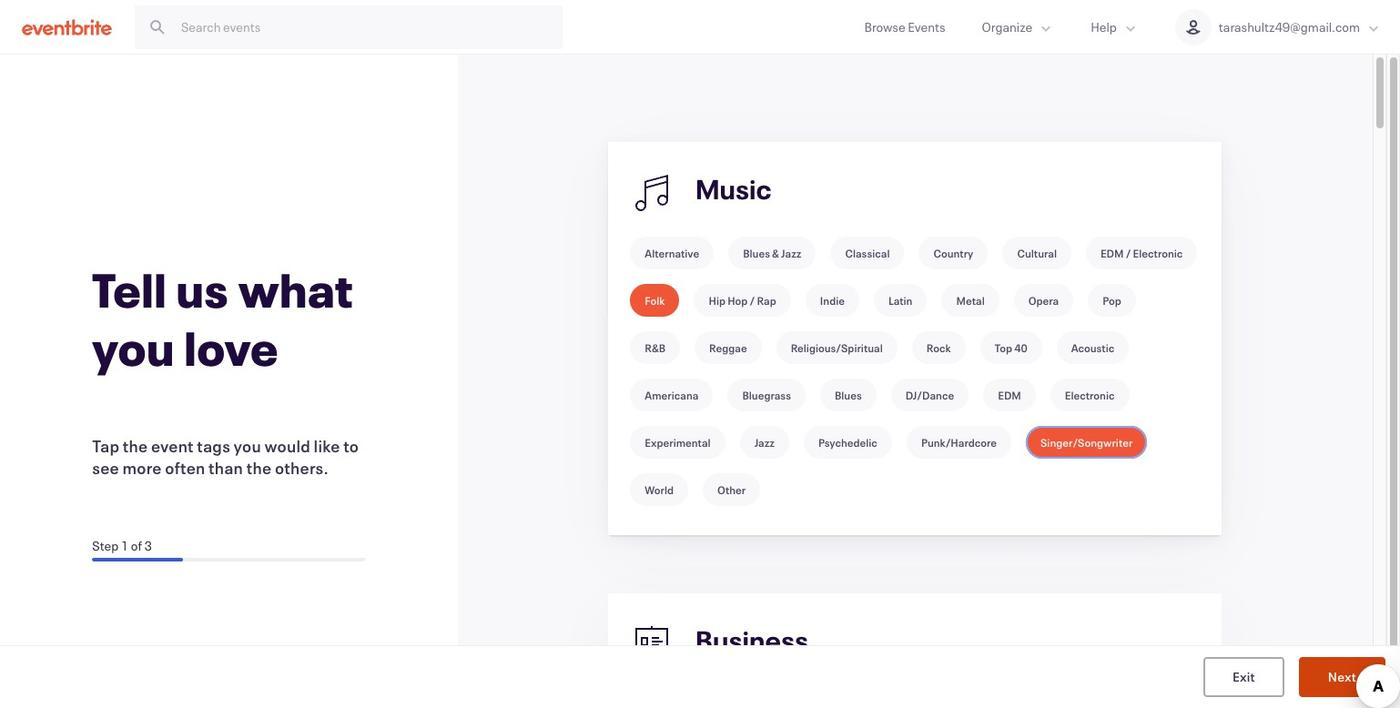 Task type: locate. For each thing, give the bounding box(es) containing it.
business
[[696, 623, 809, 659]]

0 horizontal spatial you
[[92, 316, 175, 378]]

edm down top 40 at the right of the page
[[998, 388, 1021, 402]]

the
[[123, 435, 148, 457], [246, 457, 272, 478]]

jazz button
[[740, 426, 789, 459]]

blues & jazz
[[743, 246, 801, 260]]

you left us
[[92, 316, 175, 378]]

&
[[772, 246, 779, 260]]

dj/dance button
[[891, 379, 969, 411]]

psychedelic button
[[804, 426, 892, 459]]

tarashultz49@gmail.com link
[[1157, 0, 1400, 54]]

1 horizontal spatial electronic
[[1133, 246, 1183, 260]]

jazz down bluegrass button
[[754, 435, 775, 450]]

other
[[717, 482, 746, 497]]

religious/spiritual
[[791, 340, 883, 355]]

more
[[122, 457, 162, 478]]

1 horizontal spatial jazz
[[781, 246, 801, 260]]

blues left '&'
[[743, 246, 770, 260]]

1 vertical spatial /
[[750, 293, 755, 308]]

1 vertical spatial blues
[[835, 388, 862, 402]]

jazz inside the jazz button
[[754, 435, 775, 450]]

punk/hardcore
[[921, 435, 997, 450]]

us
[[176, 258, 229, 320]]

pop button
[[1088, 284, 1136, 317]]

see
[[92, 457, 119, 478]]

1 vertical spatial you
[[234, 435, 261, 457]]

like
[[314, 435, 340, 457]]

blues for blues
[[835, 388, 862, 402]]

edm for edm
[[998, 388, 1021, 402]]

hip hop / rap button
[[694, 284, 791, 317]]

/ inside button
[[750, 293, 755, 308]]

1 horizontal spatial edm
[[1101, 246, 1124, 260]]

top 40 button
[[980, 331, 1042, 364]]

to
[[343, 435, 359, 457]]

rock
[[927, 340, 951, 355]]

0 horizontal spatial jazz
[[754, 435, 775, 450]]

jazz right '&'
[[781, 246, 801, 260]]

0 vertical spatial electronic
[[1133, 246, 1183, 260]]

exit button
[[1203, 657, 1284, 697]]

blues for blues & jazz
[[743, 246, 770, 260]]

tap the event tags you would like to see more often than the others.
[[92, 435, 359, 478]]

experimental
[[645, 435, 711, 450]]

alternative button
[[630, 237, 714, 269]]

browse
[[864, 18, 905, 36]]

you
[[92, 316, 175, 378], [234, 435, 261, 457]]

help link
[[1073, 0, 1157, 54]]

americana button
[[630, 379, 713, 411]]

edm inside "button"
[[998, 388, 1021, 402]]

others.
[[275, 457, 329, 478]]

0 horizontal spatial electronic
[[1065, 388, 1115, 402]]

than
[[209, 457, 243, 478]]

edm
[[1101, 246, 1124, 260], [998, 388, 1021, 402]]

blues button
[[820, 379, 876, 411]]

metal button
[[942, 284, 999, 317]]

1 vertical spatial edm
[[998, 388, 1021, 402]]

singer/songwriter
[[1041, 435, 1133, 450]]

0 vertical spatial blues
[[743, 246, 770, 260]]

experimental button
[[630, 426, 725, 459]]

tap
[[92, 435, 119, 457]]

1 horizontal spatial blues
[[835, 388, 862, 402]]

step
[[92, 537, 119, 554]]

/ up pop 'button'
[[1126, 246, 1131, 260]]

edm up pop 'button'
[[1101, 246, 1124, 260]]

punk/hardcore button
[[907, 426, 1011, 459]]

0 vertical spatial you
[[92, 316, 175, 378]]

/ left rap
[[750, 293, 755, 308]]

tell us what you love
[[92, 258, 354, 378]]

singer/songwriter button
[[1026, 426, 1147, 459]]

bluegrass
[[742, 388, 791, 402]]

0 vertical spatial jazz
[[781, 246, 801, 260]]

jazz
[[781, 246, 801, 260], [754, 435, 775, 450]]

0 vertical spatial edm
[[1101, 246, 1124, 260]]

cultural button
[[1003, 237, 1071, 269]]

edm inside button
[[1101, 246, 1124, 260]]

electronic down acoustic
[[1065, 388, 1115, 402]]

browse events
[[864, 18, 945, 36]]

folk
[[645, 293, 665, 308]]

opera
[[1028, 293, 1059, 308]]

40
[[1014, 340, 1027, 355]]

0 horizontal spatial the
[[123, 435, 148, 457]]

electronic up pop 'button'
[[1133, 246, 1183, 260]]

jazz inside the blues & jazz button
[[781, 246, 801, 260]]

0 vertical spatial /
[[1126, 246, 1131, 260]]

events
[[908, 18, 945, 36]]

you right tags
[[234, 435, 261, 457]]

the right the tap
[[123, 435, 148, 457]]

0 horizontal spatial blues
[[743, 246, 770, 260]]

1 vertical spatial electronic
[[1065, 388, 1115, 402]]

edm button
[[983, 379, 1036, 411]]

1 vertical spatial jazz
[[754, 435, 775, 450]]

classical button
[[831, 237, 904, 269]]

country
[[934, 246, 974, 260]]

next
[[1328, 668, 1356, 685]]

blues up psychedelic button
[[835, 388, 862, 402]]

religious/spiritual button
[[776, 331, 897, 364]]

rap
[[757, 293, 776, 308]]

0 horizontal spatial edm
[[998, 388, 1021, 402]]

blues
[[743, 246, 770, 260], [835, 388, 862, 402]]

the right 'than'
[[246, 457, 272, 478]]

1 horizontal spatial /
[[1126, 246, 1131, 260]]

1 horizontal spatial you
[[234, 435, 261, 457]]

0 horizontal spatial /
[[750, 293, 755, 308]]

3
[[144, 537, 152, 554]]

/
[[1126, 246, 1131, 260], [750, 293, 755, 308]]

event
[[151, 435, 194, 457]]



Task type: vqa. For each thing, say whether or not it's contained in the screenshot.
browse
yes



Task type: describe. For each thing, give the bounding box(es) containing it.
indie
[[820, 293, 845, 308]]

hop
[[728, 293, 748, 308]]

you inside tap the event tags you would like to see more often than the others.
[[234, 435, 261, 457]]

step 1 of 3
[[92, 537, 152, 554]]

latin
[[888, 293, 913, 308]]

eventbrite image
[[22, 18, 112, 36]]

of
[[131, 537, 142, 554]]

electronic inside button
[[1133, 246, 1183, 260]]

hip hop / rap
[[709, 293, 776, 308]]

country button
[[919, 237, 988, 269]]

rock button
[[912, 331, 966, 364]]

acoustic
[[1071, 340, 1115, 355]]

latin button
[[874, 284, 927, 317]]

world button
[[630, 473, 688, 506]]

reggae button
[[695, 331, 762, 364]]

acoustic button
[[1057, 331, 1129, 364]]

dj/dance
[[906, 388, 954, 402]]

/ inside button
[[1126, 246, 1131, 260]]

indie button
[[806, 284, 859, 317]]

psychedelic
[[818, 435, 877, 450]]

next button
[[1299, 657, 1386, 697]]

edm for edm / electronic
[[1101, 246, 1124, 260]]

world
[[645, 482, 674, 497]]

bluegrass button
[[728, 379, 806, 411]]

top
[[995, 340, 1012, 355]]

classical
[[845, 246, 890, 260]]

electronic inside "button"
[[1065, 388, 1115, 402]]

help
[[1091, 18, 1117, 36]]

other button
[[703, 473, 760, 506]]

r&b
[[645, 340, 666, 355]]

tarashultz49@gmail.com
[[1219, 18, 1360, 36]]

1 horizontal spatial the
[[246, 457, 272, 478]]

would
[[264, 435, 310, 457]]

1
[[121, 537, 129, 554]]

organize link
[[964, 0, 1073, 54]]

organize
[[982, 18, 1033, 36]]

cultural
[[1017, 246, 1057, 260]]

alternative
[[645, 246, 699, 260]]

reggae
[[709, 340, 747, 355]]

blues & jazz button
[[728, 237, 816, 269]]

love
[[184, 316, 279, 378]]

progressbar progress bar
[[92, 558, 365, 561]]

electronic button
[[1050, 379, 1129, 411]]

edm / electronic button
[[1086, 237, 1197, 269]]

pop
[[1103, 293, 1121, 308]]

americana
[[645, 388, 699, 402]]

you inside tell us what you love
[[92, 316, 175, 378]]

opera button
[[1014, 284, 1074, 317]]

music
[[696, 172, 772, 207]]

browse events link
[[846, 0, 964, 54]]

metal
[[956, 293, 985, 308]]

top 40
[[995, 340, 1027, 355]]

hip
[[709, 293, 726, 308]]

r&b button
[[630, 331, 680, 364]]

tags
[[197, 435, 230, 457]]

often
[[165, 457, 205, 478]]

edm / electronic
[[1101, 246, 1183, 260]]

folk button
[[630, 284, 680, 317]]

exit
[[1233, 668, 1255, 685]]

what
[[238, 258, 354, 320]]

progressbar image
[[92, 558, 183, 561]]

tell
[[92, 258, 167, 320]]



